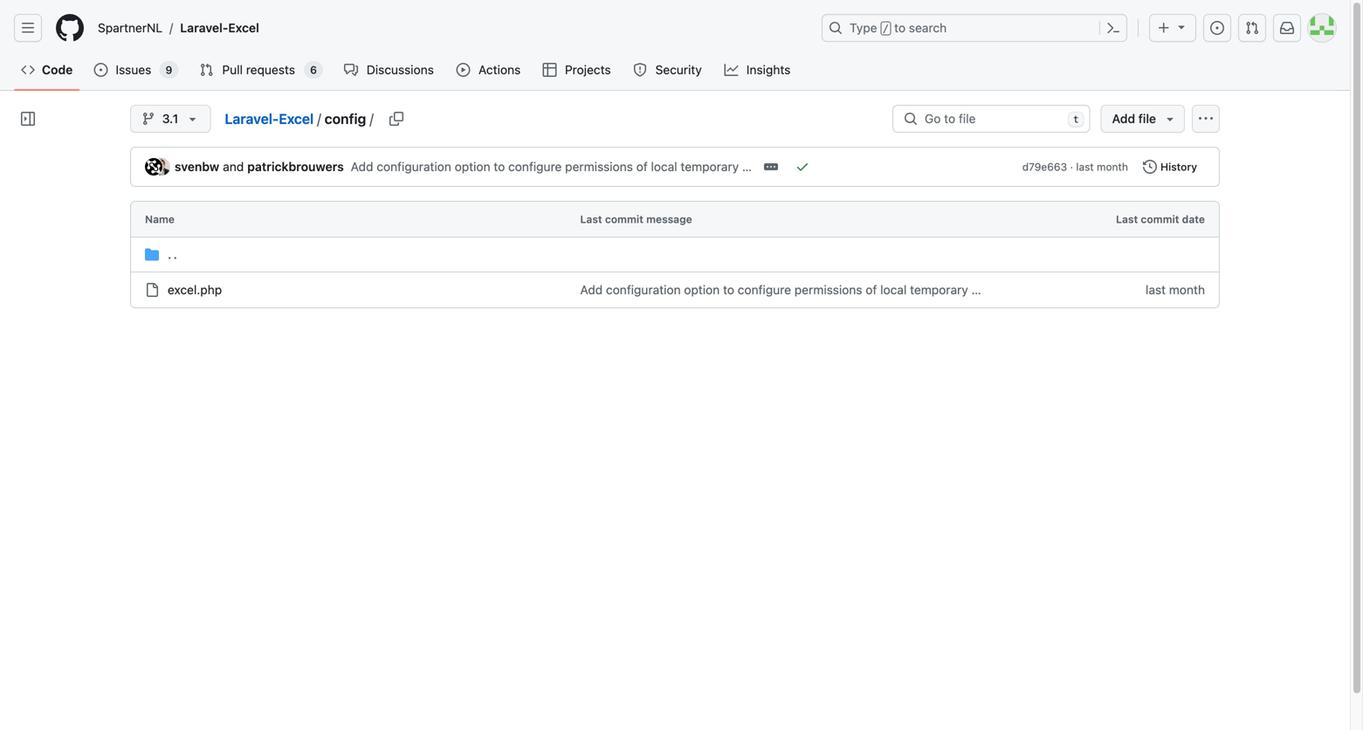 Task type: describe. For each thing, give the bounding box(es) containing it.
spartnernl / laravel-excel
[[98, 21, 259, 35]]

/ inside the type / to search
[[883, 23, 889, 35]]

actions link
[[450, 57, 529, 83]]

search
[[909, 21, 947, 35]]

triangle down image right plus icon
[[1175, 20, 1189, 34]]

last commit date
[[1117, 213, 1206, 225]]

/ left copy path icon
[[370, 111, 374, 127]]

add file button
[[1101, 105, 1186, 133]]

history image
[[1144, 160, 1158, 174]]

add inside popup button
[[1113, 111, 1136, 126]]

plus image
[[1158, 21, 1172, 35]]

svenbw and patrickbrouwers
[[175, 159, 344, 174]]

permissions for top add configuration option to configure permissions of local temporary … link
[[565, 159, 633, 174]]

d79e663
[[1023, 161, 1068, 173]]

issue opened image
[[94, 63, 108, 77]]

1 vertical spatial laravel-
[[225, 111, 279, 127]]

laravel-excel / config /
[[225, 111, 374, 127]]

of for the bottommost add configuration option to configure permissions of local temporary … link
[[866, 283, 877, 297]]

play image
[[457, 63, 471, 77]]

configure for the bottommost add configuration option to configure permissions of local temporary … link
[[738, 283, 792, 297]]

d79e663 link
[[1023, 159, 1068, 175]]

insights
[[747, 62, 791, 77]]

svenbw image
[[145, 158, 162, 176]]

sc 9kayk9 0 image
[[145, 248, 159, 262]]

temporary for top add configuration option to configure permissions of local temporary … link
[[681, 159, 739, 174]]

last for last commit message
[[580, 213, 602, 225]]

to for top add configuration option to configure permissions of local temporary … link
[[494, 159, 505, 174]]

..
[[168, 247, 179, 262]]

type / to search
[[850, 21, 947, 35]]

add for top add configuration option to configure permissions of local temporary … link
[[351, 159, 373, 174]]

spartnernl
[[98, 21, 163, 35]]

security
[[656, 62, 702, 77]]

spartnernl link
[[91, 14, 170, 42]]

0 vertical spatial add configuration option to configure permissions of local temporary …
[[351, 159, 752, 174]]

code image
[[21, 63, 35, 77]]

local for top add configuration option to configure permissions of local temporary … link
[[651, 159, 678, 174]]

0 horizontal spatial configuration
[[377, 159, 452, 174]]

local for the bottommost add configuration option to configure permissions of local temporary … link
[[881, 283, 907, 297]]

file
[[1139, 111, 1157, 126]]

pull
[[222, 62, 243, 77]]

and
[[223, 159, 244, 174]]

name
[[145, 213, 175, 225]]

git pull request image for issue opened image
[[1246, 21, 1260, 35]]

triangle down image inside add file popup button
[[1164, 112, 1178, 126]]

1 vertical spatial configuration
[[606, 283, 681, 297]]

t
[[1074, 114, 1079, 125]]

6
[[310, 64, 317, 76]]

excel.php
[[168, 283, 222, 297]]

laravel- inside spartnernl / laravel-excel
[[180, 21, 228, 35]]

3.1 button
[[130, 105, 211, 133]]

Go to file text field
[[925, 106, 1061, 132]]

svenbw
[[175, 159, 219, 174]]

history
[[1161, 161, 1198, 173]]

permissions for the bottommost add configuration option to configure permissions of local temporary … link
[[795, 283, 863, 297]]

last for last commit date
[[1117, 213, 1139, 225]]

0 vertical spatial add configuration option to configure permissions of local temporary … link
[[351, 159, 752, 174]]

/ inside spartnernl / laravel-excel
[[170, 21, 173, 35]]

option for the bottommost add configuration option to configure permissions of local temporary … link
[[684, 283, 720, 297]]

shield image
[[633, 63, 647, 77]]

requests
[[246, 62, 295, 77]]

last month
[[1146, 283, 1206, 297]]

1 vertical spatial excel
[[279, 111, 314, 127]]

code link
[[14, 57, 80, 83]]

table image
[[543, 63, 557, 77]]

last commit message
[[580, 213, 693, 225]]

code
[[42, 62, 73, 77]]

0 horizontal spatial month
[[1097, 161, 1129, 173]]

git branch image
[[142, 112, 156, 126]]

security link
[[626, 57, 710, 83]]

configure for top add configuration option to configure permissions of local temporary … link
[[509, 159, 562, 174]]

issue opened image
[[1211, 21, 1225, 35]]

1 vertical spatial laravel-excel link
[[225, 111, 314, 127]]

svenbw link
[[175, 159, 219, 174]]



Task type: locate. For each thing, give the bounding box(es) containing it.
0 horizontal spatial permissions
[[565, 159, 633, 174]]

0 vertical spatial add
[[1113, 111, 1136, 126]]

configure
[[509, 159, 562, 174], [738, 283, 792, 297]]

0 vertical spatial …
[[743, 159, 752, 174]]

·
[[1071, 161, 1074, 173]]

add down last commit message
[[580, 283, 603, 297]]

temporary
[[681, 159, 739, 174], [910, 283, 969, 297]]

laravel-
[[180, 21, 228, 35], [225, 111, 279, 127]]

0 vertical spatial laravel-excel link
[[173, 14, 266, 42]]

0 horizontal spatial option
[[455, 159, 491, 174]]

1 horizontal spatial permissions
[[795, 283, 863, 297]]

1 vertical spatial local
[[881, 283, 907, 297]]

search image
[[904, 112, 918, 126]]

patrickbrouwers
[[247, 159, 344, 174]]

1 vertical spatial option
[[684, 283, 720, 297]]

1 vertical spatial add configuration option to configure permissions of local temporary … link
[[580, 283, 982, 297]]

0 vertical spatial of
[[637, 159, 648, 174]]

0 vertical spatial permissions
[[565, 159, 633, 174]]

1 vertical spatial to
[[494, 159, 505, 174]]

1 horizontal spatial last
[[1117, 213, 1139, 225]]

3.1
[[162, 111, 179, 126]]

commit for message
[[605, 213, 644, 225]]

projects link
[[536, 57, 619, 83]]

permissions
[[565, 159, 633, 174], [795, 283, 863, 297]]

d79e663 · last month
[[1023, 161, 1129, 173]]

last
[[1077, 161, 1094, 173], [1146, 283, 1166, 297]]

0 horizontal spatial add
[[351, 159, 373, 174]]

1 horizontal spatial configure
[[738, 283, 792, 297]]

0 vertical spatial configuration
[[377, 159, 452, 174]]

0 vertical spatial excel
[[228, 21, 259, 35]]

option
[[455, 159, 491, 174], [684, 283, 720, 297]]

actions
[[479, 62, 521, 77]]

0 vertical spatial git pull request image
[[1246, 21, 1260, 35]]

/
[[170, 21, 173, 35], [883, 23, 889, 35], [317, 111, 321, 127], [370, 111, 374, 127]]

history link
[[1136, 155, 1206, 179]]

/ right spartnernl
[[170, 21, 173, 35]]

1 horizontal spatial to
[[723, 283, 735, 297]]

last left date
[[1117, 213, 1139, 225]]

2 horizontal spatial add
[[1113, 111, 1136, 126]]

2 horizontal spatial to
[[895, 21, 906, 35]]

git pull request image
[[1246, 21, 1260, 35], [199, 63, 213, 77]]

1 vertical spatial of
[[866, 283, 877, 297]]

homepage image
[[56, 14, 84, 42]]

/ left config
[[317, 111, 321, 127]]

configuration down .. link
[[606, 283, 681, 297]]

1 horizontal spatial option
[[684, 283, 720, 297]]

excel up patrickbrouwers
[[279, 111, 314, 127]]

1 horizontal spatial add
[[580, 283, 603, 297]]

1 vertical spatial month
[[1170, 283, 1206, 297]]

0 vertical spatial option
[[455, 159, 491, 174]]

commit left date
[[1141, 213, 1180, 225]]

triangle down image right file
[[1164, 112, 1178, 126]]

1 vertical spatial …
[[972, 283, 982, 297]]

0 horizontal spatial last
[[580, 213, 602, 225]]

message
[[647, 213, 693, 225]]

last
[[580, 213, 602, 225], [1117, 213, 1139, 225]]

0 horizontal spatial configure
[[509, 159, 562, 174]]

check image
[[796, 160, 810, 174]]

0 horizontal spatial last
[[1077, 161, 1094, 173]]

laravel- up svenbw and patrickbrouwers
[[225, 111, 279, 127]]

0 vertical spatial temporary
[[681, 159, 739, 174]]

…
[[743, 159, 752, 174], [972, 283, 982, 297]]

excel.php link
[[168, 283, 222, 297]]

list
[[91, 14, 812, 42]]

date
[[1183, 213, 1206, 225]]

0 horizontal spatial to
[[494, 159, 505, 174]]

2 last from the left
[[1117, 213, 1139, 225]]

laravel-excel link up pull
[[173, 14, 266, 42]]

.. link
[[145, 245, 1206, 264]]

excel inside spartnernl / laravel-excel
[[228, 21, 259, 35]]

1 vertical spatial add configuration option to configure permissions of local temporary …
[[580, 283, 982, 297]]

2 commit from the left
[[1141, 213, 1180, 225]]

0 horizontal spatial of
[[637, 159, 648, 174]]

laravel-excel link
[[173, 14, 266, 42], [225, 111, 314, 127]]

2 vertical spatial add
[[580, 283, 603, 297]]

… for the bottommost add configuration option to configure permissions of local temporary … link
[[972, 283, 982, 297]]

1 horizontal spatial git pull request image
[[1246, 21, 1260, 35]]

… for top add configuration option to configure permissions of local temporary … link
[[743, 159, 752, 174]]

excel up pull
[[228, 21, 259, 35]]

comment discussion image
[[344, 63, 358, 77]]

add for the bottommost add configuration option to configure permissions of local temporary … link
[[580, 283, 603, 297]]

1 commit from the left
[[605, 213, 644, 225]]

month
[[1097, 161, 1129, 173], [1170, 283, 1206, 297]]

1 horizontal spatial commit
[[1141, 213, 1180, 225]]

1 vertical spatial permissions
[[795, 283, 863, 297]]

more options image
[[1200, 112, 1213, 126]]

9
[[166, 64, 172, 76]]

local
[[651, 159, 678, 174], [881, 283, 907, 297]]

add down config
[[351, 159, 373, 174]]

command palette image
[[1107, 21, 1121, 35]]

1 horizontal spatial excel
[[279, 111, 314, 127]]

list containing spartnernl / laravel-excel
[[91, 14, 812, 42]]

1 horizontal spatial local
[[881, 283, 907, 297]]

triangle down image right 3.1
[[186, 112, 199, 126]]

type
[[850, 21, 878, 35]]

config
[[325, 111, 366, 127]]

0 vertical spatial last
[[1077, 161, 1094, 173]]

2 vertical spatial to
[[723, 283, 735, 297]]

configuration down copy path icon
[[377, 159, 452, 174]]

commit for date
[[1141, 213, 1180, 225]]

0 vertical spatial configure
[[509, 159, 562, 174]]

add left file
[[1113, 111, 1136, 126]]

discussions
[[367, 62, 434, 77]]

/ right type
[[883, 23, 889, 35]]

laravel- up pull
[[180, 21, 228, 35]]

0 vertical spatial to
[[895, 21, 906, 35]]

0 horizontal spatial excel
[[228, 21, 259, 35]]

0 horizontal spatial temporary
[[681, 159, 739, 174]]

discussions link
[[337, 57, 443, 83]]

1 vertical spatial git pull request image
[[199, 63, 213, 77]]

commit
[[605, 213, 644, 225], [1141, 213, 1180, 225]]

last left the message
[[580, 213, 602, 225]]

triangle down image
[[1175, 20, 1189, 34], [186, 112, 199, 126], [1164, 112, 1178, 126]]

0 horizontal spatial local
[[651, 159, 678, 174]]

to for the bottommost add configuration option to configure permissions of local temporary … link
[[723, 283, 735, 297]]

copy path image
[[390, 112, 404, 126]]

insights link
[[717, 57, 799, 83]]

patrickbrouwers link
[[247, 159, 344, 174]]

1 horizontal spatial month
[[1170, 283, 1206, 297]]

git pull request image left pull
[[199, 63, 213, 77]]

option for top add configuration option to configure permissions of local temporary … link
[[455, 159, 491, 174]]

1 horizontal spatial of
[[866, 283, 877, 297]]

1 horizontal spatial temporary
[[910, 283, 969, 297]]

of for top add configuration option to configure permissions of local temporary … link
[[637, 159, 648, 174]]

open commit details image
[[764, 160, 778, 174]]

last right ·
[[1077, 161, 1094, 173]]

0 horizontal spatial commit
[[605, 213, 644, 225]]

git pull request image for issue opened icon
[[199, 63, 213, 77]]

1 vertical spatial last
[[1146, 283, 1166, 297]]

commit left the message
[[605, 213, 644, 225]]

1 horizontal spatial configuration
[[606, 283, 681, 297]]

1 horizontal spatial last
[[1146, 283, 1166, 297]]

side panel image
[[21, 112, 35, 126]]

0 horizontal spatial …
[[743, 159, 752, 174]]

month left history image
[[1097, 161, 1129, 173]]

month down date
[[1170, 283, 1206, 297]]

1 vertical spatial configure
[[738, 283, 792, 297]]

git pull request image right issue opened image
[[1246, 21, 1260, 35]]

1 last from the left
[[580, 213, 602, 225]]

excel
[[228, 21, 259, 35], [279, 111, 314, 127]]

notifications image
[[1281, 21, 1295, 35]]

laravel-excel link up svenbw and patrickbrouwers
[[225, 111, 314, 127]]

projects
[[565, 62, 611, 77]]

1 vertical spatial add
[[351, 159, 373, 174]]

issues
[[116, 62, 151, 77]]

to
[[895, 21, 906, 35], [494, 159, 505, 174], [723, 283, 735, 297]]

0 horizontal spatial git pull request image
[[199, 63, 213, 77]]

add file
[[1113, 111, 1157, 126]]

last down last commit date
[[1146, 283, 1166, 297]]

pull requests
[[222, 62, 295, 77]]

1 horizontal spatial …
[[972, 283, 982, 297]]

0 vertical spatial local
[[651, 159, 678, 174]]

0 vertical spatial month
[[1097, 161, 1129, 173]]

configuration
[[377, 159, 452, 174], [606, 283, 681, 297]]

add
[[1113, 111, 1136, 126], [351, 159, 373, 174], [580, 283, 603, 297]]

1 vertical spatial temporary
[[910, 283, 969, 297]]

temporary for the bottommost add configuration option to configure permissions of local temporary … link
[[910, 283, 969, 297]]

add configuration option to configure permissions of local temporary … link
[[351, 159, 752, 174], [580, 283, 982, 297]]

of
[[637, 159, 648, 174], [866, 283, 877, 297]]

graph image
[[724, 63, 738, 77]]

add configuration option to configure permissions of local temporary …
[[351, 159, 752, 174], [580, 283, 982, 297]]

0 vertical spatial laravel-
[[180, 21, 228, 35]]



Task type: vqa. For each thing, say whether or not it's contained in the screenshot.
excel.php link
yes



